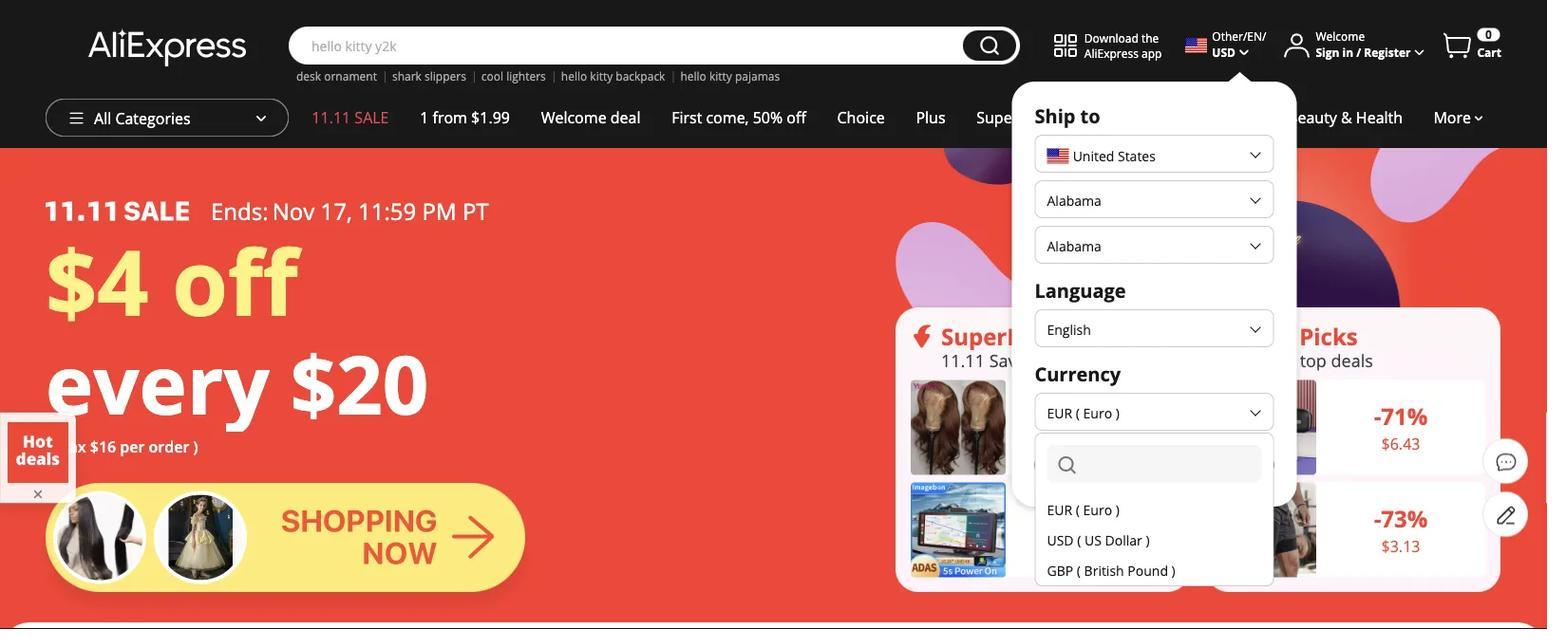 Task type: vqa. For each thing, say whether or not it's contained in the screenshot.
11.11 to the middle
yes



Task type: describe. For each thing, give the bounding box(es) containing it.
$1.99
[[471, 107, 510, 128]]

gbp
[[1048, 562, 1074, 580]]

united
[[1073, 148, 1115, 166]]

71%
[[1382, 401, 1428, 432]]

plus link
[[901, 99, 961, 137]]

73%
[[1382, 504, 1428, 535]]

2 eur ( euro ) from the top
[[1048, 501, 1120, 519]]

0 cart
[[1478, 27, 1502, 60]]

( left us
[[1078, 532, 1082, 550]]

every $20 ( max $16 per order )
[[46, 329, 429, 458]]

english
[[1048, 321, 1092, 339]]

nov
[[272, 196, 315, 227]]

choice link
[[822, 99, 901, 137]]

sign in / register
[[1316, 44, 1411, 60]]

close image
[[30, 487, 46, 503]]

$57.84 link
[[911, 483, 1175, 578]]

top
[[1300, 349, 1327, 372]]

) right dollar
[[1146, 532, 1150, 550]]

max
[[54, 437, 86, 458]]

lighters
[[507, 68, 546, 84]]

all
[[94, 108, 111, 129]]

1 euro from the top
[[1084, 404, 1113, 422]]

1 from $1.99
[[420, 107, 510, 128]]

0
[[1486, 27, 1493, 42]]

sign
[[1316, 44, 1340, 60]]

11.11 for superdeals
[[942, 349, 985, 372]]

hello kitty y2k text field
[[302, 36, 954, 55]]

states
[[1118, 148, 1156, 166]]

hello for hello kitty pajamas
[[681, 68, 707, 84]]

usd for usd ( us dollar )
[[1048, 532, 1074, 550]]

health
[[1357, 107, 1403, 128]]

welcome for welcome
[[1316, 28, 1366, 44]]

shark slippers
[[392, 68, 466, 84]]

hello kitty backpack link
[[561, 68, 665, 84]]

11.11 save big
[[942, 349, 1055, 372]]

1 eur from the top
[[1048, 404, 1073, 422]]

usd ( us dollar )
[[1048, 532, 1150, 550]]

$4
[[46, 219, 149, 343]]

kitty for backpack
[[590, 68, 613, 84]]

kitty for pajamas
[[710, 68, 732, 84]]

beauty & health
[[1288, 107, 1403, 128]]

) right $57.84
[[1116, 501, 1120, 519]]

other/
[[1213, 28, 1248, 44]]

pound
[[1128, 562, 1169, 580]]

plus
[[916, 107, 946, 128]]

top
[[1252, 321, 1294, 352]]

beauty & health link
[[1273, 99, 1419, 137]]

usd for usd
[[1213, 44, 1236, 60]]

hello for hello kitty backpack
[[561, 68, 587, 84]]

aliexpress
[[1085, 45, 1139, 61]]

first
[[672, 107, 702, 128]]

us
[[1085, 532, 1102, 550]]

ship
[[1035, 103, 1076, 129]]

united states
[[1073, 148, 1156, 166]]

0 vertical spatial superdeals
[[977, 107, 1058, 128]]

) right the $34.22
[[1116, 404, 1120, 422]]

50%
[[753, 107, 783, 128]]

christmas
[[1089, 107, 1160, 128]]

british
[[1085, 562, 1125, 580]]

from
[[433, 107, 467, 128]]

( inside "every $20 ( max $16 per order )"
[[46, 437, 50, 458]]

order
[[149, 437, 189, 458]]

( right 'gbp'
[[1077, 562, 1081, 580]]

other/ en /
[[1213, 28, 1267, 44]]

ends: nov 17, 11:59 pm pt
[[211, 196, 489, 227]]

$34.22
[[1070, 408, 1112, 426]]

deal
[[611, 107, 641, 128]]

11.11 top deals
[[1252, 349, 1374, 372]]

( down currency
[[1076, 404, 1080, 422]]

cool lighters
[[482, 68, 546, 84]]

17,
[[321, 196, 352, 227]]

superdeals link
[[961, 99, 1073, 137]]

icon image for top picks
[[1222, 325, 1245, 348]]

choice
[[838, 107, 885, 128]]

backpack
[[616, 68, 665, 84]]

icon image for superdeals
[[911, 325, 934, 348]]

more
[[1434, 107, 1472, 128]]

11.11 for top picks
[[1252, 349, 1296, 372]]

- for 73%
[[1375, 504, 1382, 535]]

big
[[1031, 349, 1055, 372]]

2 eur from the top
[[1048, 501, 1073, 519]]

every
[[46, 329, 270, 439]]

categories
[[115, 108, 191, 129]]

register
[[1365, 44, 1411, 60]]

hello kitty pajamas link
[[681, 68, 780, 84]]

shark slippers link
[[392, 68, 466, 84]]

all categories
[[94, 108, 191, 129]]

picks
[[1300, 321, 1358, 352]]

desk ornament link
[[296, 68, 377, 84]]



Task type: locate. For each thing, give the bounding box(es) containing it.
desk ornament
[[296, 68, 377, 84]]

11.11
[[312, 107, 351, 128], [942, 349, 985, 372], [1252, 349, 1296, 372]]

0 vertical spatial eur
[[1048, 404, 1073, 422]]

2 kitty from the left
[[710, 68, 732, 84]]

- inside -71% $6.43
[[1375, 401, 1382, 432]]

1 vertical spatial eur ( euro )
[[1048, 501, 1120, 519]]

) right pound
[[1172, 562, 1176, 580]]

11:59
[[358, 196, 416, 227]]

)
[[1116, 404, 1120, 422], [193, 437, 198, 458], [1116, 501, 1120, 519], [1146, 532, 1150, 550], [1172, 562, 1176, 580]]

superdeals left the to
[[977, 107, 1058, 128]]

eur ( euro )
[[1048, 404, 1120, 422], [1048, 501, 1120, 519]]

en
[[1248, 28, 1263, 44]]

0 vertical spatial alabama
[[1048, 191, 1102, 210]]

dollar
[[1106, 532, 1143, 550]]

ornament
[[324, 68, 377, 84]]

2 - from the top
[[1375, 504, 1382, 535]]

eur
[[1048, 404, 1073, 422], [1048, 501, 1073, 519]]

sale
[[355, 107, 389, 128]]

0 horizontal spatial kitty
[[590, 68, 613, 84]]

0 vertical spatial -
[[1375, 401, 1382, 432]]

come,
[[706, 107, 749, 128]]

( up usd ( us dollar )
[[1076, 501, 1080, 519]]

1 hello from the left
[[561, 68, 587, 84]]

per
[[120, 437, 145, 458]]

0 horizontal spatial welcome
[[541, 107, 607, 128]]

$6.43
[[1382, 434, 1421, 455]]

in
[[1343, 44, 1354, 60]]

cool lighters link
[[482, 68, 546, 84]]

first come, 50% off
[[672, 107, 807, 128]]

1 vertical spatial welcome
[[541, 107, 607, 128]]

1 horizontal spatial welcome
[[1316, 28, 1366, 44]]

1 vertical spatial eur
[[1048, 501, 1073, 519]]

-
[[1375, 401, 1382, 432], [1375, 504, 1382, 535]]

icon image
[[911, 325, 934, 348], [1222, 325, 1245, 348]]

pm
[[422, 196, 457, 227]]

) inside "every $20 ( max $16 per order )"
[[193, 437, 198, 458]]

1 horizontal spatial icon image
[[1222, 325, 1245, 348]]

0 vertical spatial welcome
[[1316, 28, 1366, 44]]

alabama
[[1048, 191, 1102, 210], [1048, 237, 1102, 255]]

/ for in
[[1357, 44, 1362, 60]]

1 kitty from the left
[[590, 68, 613, 84]]

1 vertical spatial superdeals
[[942, 321, 1070, 352]]

2 icon image from the left
[[1222, 325, 1245, 348]]

11.11 left sale
[[312, 107, 351, 128]]

2 euro from the top
[[1084, 501, 1113, 519]]

hello up first
[[681, 68, 707, 84]]

1 vertical spatial -
[[1375, 504, 1382, 535]]

slippers
[[425, 68, 466, 84]]

1 alabama from the top
[[1048, 191, 1102, 210]]

0 horizontal spatial /
[[1263, 28, 1267, 44]]

download the aliexpress app
[[1085, 30, 1162, 61]]

2 alabama from the top
[[1048, 237, 1102, 255]]

alabama down united
[[1048, 191, 1102, 210]]

( left max
[[46, 437, 50, 458]]

0 horizontal spatial off
[[172, 219, 298, 343]]

0 horizontal spatial hello
[[561, 68, 587, 84]]

$16
[[90, 437, 116, 458]]

desk
[[296, 68, 321, 84]]

1 horizontal spatial kitty
[[710, 68, 732, 84]]

None button
[[963, 30, 1017, 61]]

1 eur ( euro ) from the top
[[1048, 404, 1120, 422]]

cool
[[482, 68, 504, 84]]

eur ( euro ) down currency
[[1048, 404, 1120, 422]]

off
[[787, 107, 807, 128], [172, 219, 298, 343]]

1 vertical spatial alabama
[[1048, 237, 1102, 255]]

2 horizontal spatial 11.11
[[1252, 349, 1296, 372]]

kitty left pajamas
[[710, 68, 732, 84]]

euro up usd ( us dollar )
[[1084, 501, 1113, 519]]

save
[[990, 349, 1027, 372]]

1 vertical spatial euro
[[1084, 501, 1113, 519]]

to
[[1081, 103, 1101, 129]]

1 horizontal spatial /
[[1357, 44, 1362, 60]]

superdeals up currency
[[942, 321, 1070, 352]]

eur up usd ( us dollar )
[[1048, 501, 1073, 519]]

kitty
[[590, 68, 613, 84], [710, 68, 732, 84]]

(
[[1076, 404, 1080, 422], [46, 437, 50, 458], [1076, 501, 1080, 519], [1078, 532, 1082, 550], [1077, 562, 1081, 580]]

alabama up language
[[1048, 237, 1102, 255]]

christmas link
[[1073, 99, 1176, 137]]

off inside first come, 50% off link
[[787, 107, 807, 128]]

None field
[[1048, 446, 1262, 484]]

0 vertical spatial usd
[[1213, 44, 1236, 60]]

hello kitty backpack
[[561, 68, 665, 84]]

1 horizontal spatial hello
[[681, 68, 707, 84]]

eur ( euro ) up us
[[1048, 501, 1120, 519]]

/ for en
[[1263, 28, 1267, 44]]

0 vertical spatial off
[[787, 107, 807, 128]]

0 horizontal spatial 11.11
[[312, 107, 351, 128]]

cart
[[1478, 45, 1502, 60]]

$3.13
[[1382, 537, 1421, 557]]

hello up welcome deal
[[561, 68, 587, 84]]

shark
[[392, 68, 422, 84]]

0 horizontal spatial usd
[[1048, 532, 1074, 550]]

1
[[420, 107, 429, 128]]

-73% $3.13
[[1375, 504, 1428, 557]]

11.11 sale
[[312, 107, 389, 128]]

$4 off
[[46, 219, 298, 343]]

euro down currency
[[1084, 404, 1113, 422]]

welcome deal link
[[526, 99, 656, 137]]

gbp ( british pound )
[[1048, 562, 1176, 580]]

&
[[1342, 107, 1353, 128]]

2 hello from the left
[[681, 68, 707, 84]]

11.11 left save
[[942, 349, 985, 372]]

1 - from the top
[[1375, 401, 1382, 432]]

welcome for welcome deal
[[541, 107, 607, 128]]

/ right the other/
[[1263, 28, 1267, 44]]

) right order
[[193, 437, 198, 458]]

language
[[1035, 277, 1127, 304]]

currency
[[1035, 361, 1121, 387]]

usd
[[1213, 44, 1236, 60], [1048, 532, 1074, 550]]

beauty
[[1288, 107, 1338, 128]]

first come, 50% off link
[[656, 99, 822, 137]]

ship to
[[1035, 103, 1101, 129]]

1 horizontal spatial off
[[787, 107, 807, 128]]

usd left the en
[[1213, 44, 1236, 60]]

top picks
[[1252, 321, 1358, 352]]

welcome
[[1316, 28, 1366, 44], [541, 107, 607, 128]]

download
[[1085, 30, 1139, 45]]

welcome left deal
[[541, 107, 607, 128]]

/ right in
[[1357, 44, 1362, 60]]

-71% $6.43
[[1375, 401, 1428, 455]]

the
[[1142, 30, 1160, 45]]

1 vertical spatial off
[[172, 219, 298, 343]]

11.11 left top
[[1252, 349, 1296, 372]]

ends:
[[211, 196, 269, 227]]

$20
[[291, 329, 429, 439]]

1 horizontal spatial 11.11
[[942, 349, 985, 372]]

$34.22 link
[[911, 380, 1175, 475]]

eur down currency
[[1048, 404, 1073, 422]]

0 vertical spatial euro
[[1084, 404, 1113, 422]]

kitty left backpack
[[590, 68, 613, 84]]

- inside -73% $3.13
[[1375, 504, 1382, 535]]

deals
[[1332, 349, 1374, 372]]

pajamas
[[735, 68, 780, 84]]

pop picture image
[[8, 423, 68, 484]]

welcome deal
[[541, 107, 641, 128]]

product image image
[[911, 380, 1006, 475], [1222, 380, 1317, 475], [911, 483, 1006, 578], [1222, 483, 1317, 578]]

usd up 'gbp'
[[1048, 532, 1074, 550]]

hello kitty pajamas
[[681, 68, 780, 84]]

1 icon image from the left
[[911, 325, 934, 348]]

1 horizontal spatial usd
[[1213, 44, 1236, 60]]

$57.84
[[1070, 510, 1112, 528]]

welcome up beauty & health
[[1316, 28, 1366, 44]]

- for 71%
[[1375, 401, 1382, 432]]

1 vertical spatial usd
[[1048, 532, 1074, 550]]

0 horizontal spatial icon image
[[911, 325, 934, 348]]

11.11 sale link
[[296, 99, 405, 137]]

0 vertical spatial eur ( euro )
[[1048, 404, 1120, 422]]



